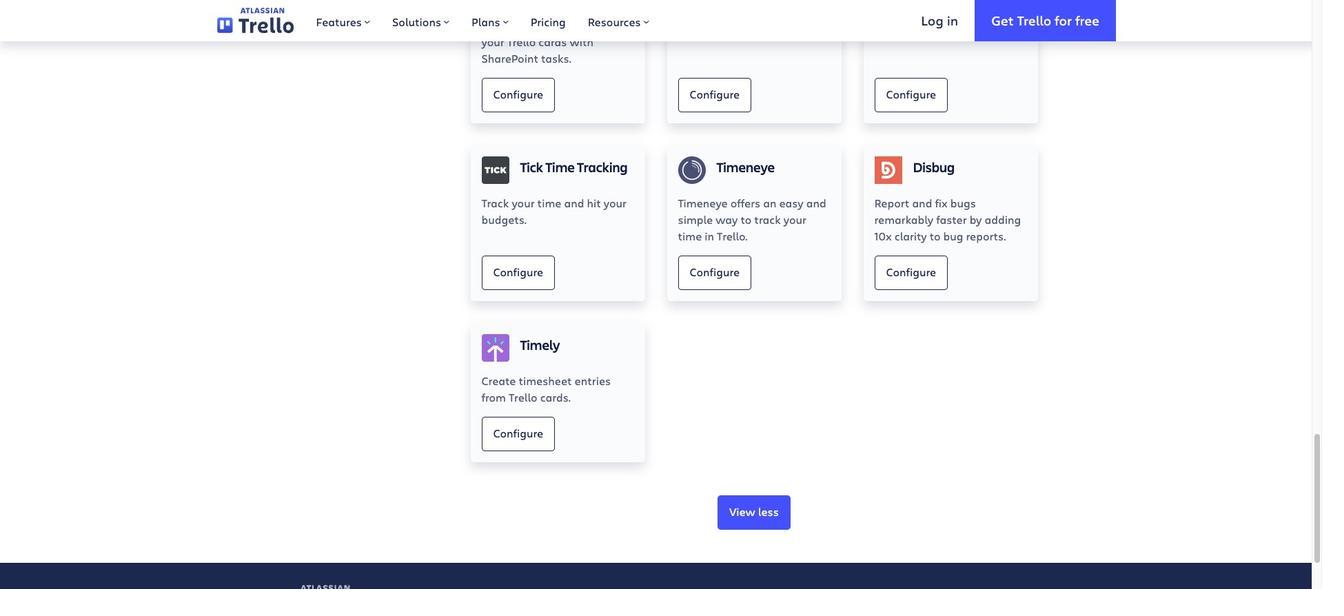 Task type: vqa. For each thing, say whether or not it's contained in the screenshot.
the bottommost Periodically
no



Task type: locate. For each thing, give the bounding box(es) containing it.
fix
[[935, 196, 948, 210]]

2 vertical spatial time
[[678, 229, 702, 243]]

entries
[[575, 374, 611, 388]]

disbug
[[913, 158, 955, 176]]

to
[[741, 212, 752, 227], [930, 229, 941, 243]]

and inside report and fix bugs remarkably faster by adding 10x clarity to bug reports.
[[912, 196, 932, 210]]

plans
[[472, 14, 500, 29]]

an
[[763, 196, 776, 210]]

users
[[874, 0, 904, 8]]

time down simple
[[678, 229, 702, 243]]

timeneye
[[717, 158, 775, 176], [678, 196, 728, 210]]

0 vertical spatial timeneye
[[717, 158, 775, 176]]

and
[[926, 10, 946, 24], [527, 18, 547, 32], [564, 196, 584, 210], [806, 196, 826, 210], [912, 196, 932, 210]]

timesheet
[[519, 374, 572, 388]]

trello up sharepoint at left top
[[507, 34, 536, 49]]

time down check
[[900, 10, 924, 24]]

and inside users check their activities over time and project managers monitor progress.
[[926, 10, 946, 24]]

to down offers
[[741, 212, 752, 227]]

and left hit
[[564, 196, 584, 210]]

view
[[729, 505, 755, 519]]

1 horizontal spatial time
[[678, 229, 702, 243]]

synchronize
[[550, 18, 612, 32]]

to inside timeneye offers an easy and simple way to track your time in trello.
[[741, 212, 752, 227]]

and left fix
[[912, 196, 932, 210]]

configure link
[[482, 78, 555, 112], [678, 78, 751, 112], [874, 78, 948, 112], [482, 256, 555, 290], [678, 256, 751, 290], [874, 256, 948, 290], [482, 417, 555, 451]]

time
[[546, 158, 575, 176]]

solutions button
[[381, 0, 461, 41]]

timeneye inside timeneye offers an easy and simple way to track your time in trello.
[[678, 196, 728, 210]]

trello.
[[717, 229, 748, 243]]

trello left for
[[1017, 11, 1051, 29]]

from
[[482, 390, 506, 405]]

tick
[[520, 158, 543, 176]]

view less
[[729, 505, 779, 519]]

timeneye offers an easy and simple way to track your time in trello.
[[678, 196, 826, 243]]

1 vertical spatial time
[[537, 196, 561, 210]]

configure
[[493, 87, 543, 101], [690, 87, 740, 101], [886, 87, 936, 101], [493, 265, 543, 279], [690, 265, 740, 279], [886, 265, 936, 279], [493, 426, 543, 441]]

faster
[[936, 212, 967, 227]]

pricing link
[[520, 0, 577, 41]]

0 horizontal spatial time
[[537, 196, 561, 210]]

time inside timeneye offers an easy and simple way to track your time in trello.
[[678, 229, 702, 243]]

timely
[[520, 336, 560, 354]]

trello down timesheet in the bottom of the page
[[509, 390, 537, 405]]

and inside timeneye offers an easy and simple way to track your time in trello.
[[806, 196, 826, 210]]

0 horizontal spatial to
[[741, 212, 752, 227]]

and right easy
[[806, 196, 826, 210]]

0 horizontal spatial in
[[705, 229, 714, 243]]

bug
[[943, 229, 963, 243]]

all
[[614, 18, 628, 32]]

0 vertical spatial to
[[741, 212, 752, 227]]

timeneye up offers
[[717, 158, 775, 176]]

and down their
[[926, 10, 946, 24]]

pricing
[[531, 14, 566, 29]]

your down easy
[[784, 212, 806, 227]]

in inside timeneye offers an easy and simple way to track your time in trello.
[[705, 229, 714, 243]]

2 vertical spatial trello
[[509, 390, 537, 405]]

1 horizontal spatial to
[[930, 229, 941, 243]]

create
[[482, 374, 516, 388]]

your down connect
[[482, 34, 504, 49]]

get trello for free link
[[975, 0, 1116, 41]]

1 vertical spatial to
[[930, 229, 941, 243]]

over
[[874, 10, 897, 24]]

activities
[[966, 0, 1014, 8]]

1 vertical spatial trello
[[507, 34, 536, 49]]

progress.
[[974, 26, 1022, 41]]

0 vertical spatial time
[[900, 10, 924, 24]]

track
[[482, 196, 509, 210]]

time
[[900, 10, 924, 24], [537, 196, 561, 210], [678, 229, 702, 243]]

time down time
[[537, 196, 561, 210]]

features button
[[305, 0, 381, 41]]

get trello for free
[[991, 11, 1100, 29]]

simple
[[678, 212, 713, 227]]

timeneye up simple
[[678, 196, 728, 210]]

to left bug
[[930, 229, 941, 243]]

resources button
[[577, 0, 660, 41]]

and up cards
[[527, 18, 547, 32]]

2 horizontal spatial time
[[900, 10, 924, 24]]

1 horizontal spatial in
[[947, 11, 958, 29]]

0 vertical spatial in
[[947, 11, 958, 29]]

your inside timeneye offers an easy and simple way to track your time in trello.
[[784, 212, 806, 227]]

1 vertical spatial in
[[705, 229, 714, 243]]

easy
[[779, 196, 804, 210]]

remarkably
[[874, 212, 933, 227]]

by
[[970, 212, 982, 227]]

trello
[[1017, 11, 1051, 29], [507, 34, 536, 49], [509, 390, 537, 405]]

atlassian trello image
[[217, 8, 294, 34], [274, 585, 360, 589], [300, 585, 349, 589]]

and inside 'track your time and hit your budgets.'
[[564, 196, 584, 210]]

sharepoint
[[482, 51, 538, 65]]

cards.
[[540, 390, 571, 405]]

offers
[[731, 196, 760, 210]]

your
[[482, 34, 504, 49], [512, 196, 535, 210], [604, 196, 627, 210], [784, 212, 806, 227]]

1 vertical spatial timeneye
[[678, 196, 728, 210]]

in
[[947, 11, 958, 29], [705, 229, 714, 243]]

hit
[[587, 196, 601, 210]]

time inside 'track your time and hit your budgets.'
[[537, 196, 561, 210]]

log in
[[921, 11, 958, 29]]

plans button
[[461, 0, 520, 41]]



Task type: describe. For each thing, give the bounding box(es) containing it.
their
[[939, 0, 963, 8]]

your right hit
[[604, 196, 627, 210]]

tracking
[[577, 158, 628, 176]]

users check their activities over time and project managers monitor progress.
[[874, 0, 1022, 41]]

time inside users check their activities over time and project managers monitor progress.
[[900, 10, 924, 24]]

and inside connect and synchronize all your trello cards with sharepoint tasks.
[[527, 18, 547, 32]]

log in link
[[905, 0, 975, 41]]

report
[[874, 196, 909, 210]]

your up budgets.
[[512, 196, 535, 210]]

report and fix bugs remarkably faster by adding 10x clarity to bug reports.
[[874, 196, 1021, 243]]

way
[[716, 212, 738, 227]]

budgets.
[[482, 212, 527, 227]]

your inside connect and synchronize all your trello cards with sharepoint tasks.
[[482, 34, 504, 49]]

managers
[[874, 26, 927, 41]]

for
[[1055, 11, 1072, 29]]

tasks.
[[541, 51, 571, 65]]

clarity
[[895, 229, 927, 243]]

bugs
[[951, 196, 976, 210]]

tick time tracking
[[520, 158, 628, 176]]

0 vertical spatial trello
[[1017, 11, 1051, 29]]

get
[[991, 11, 1014, 29]]

with
[[570, 34, 594, 49]]

log
[[921, 11, 944, 29]]

cards
[[539, 34, 567, 49]]

track
[[754, 212, 781, 227]]

check
[[906, 0, 936, 8]]

trello inside connect and synchronize all your trello cards with sharepoint tasks.
[[507, 34, 536, 49]]

resources
[[588, 14, 641, 29]]

free
[[1075, 11, 1100, 29]]

timeneye for timeneye offers an easy and simple way to track your time in trello.
[[678, 196, 728, 210]]

connect and synchronize all your trello cards with sharepoint tasks.
[[482, 18, 628, 65]]

monitor
[[930, 26, 971, 41]]

trello inside create timesheet entries from trello cards.
[[509, 390, 537, 405]]

10x
[[874, 229, 892, 243]]

timeneye for timeneye
[[717, 158, 775, 176]]

reports.
[[966, 229, 1006, 243]]

features
[[316, 14, 362, 29]]

solutions
[[392, 14, 441, 29]]

project
[[949, 10, 986, 24]]

less
[[758, 505, 779, 519]]

to inside report and fix bugs remarkably faster by adding 10x clarity to bug reports.
[[930, 229, 941, 243]]

track your time and hit your budgets.
[[482, 196, 627, 227]]

connect
[[482, 18, 524, 32]]

adding
[[985, 212, 1021, 227]]

create timesheet entries from trello cards.
[[482, 374, 611, 405]]

view less button
[[718, 496, 791, 530]]



